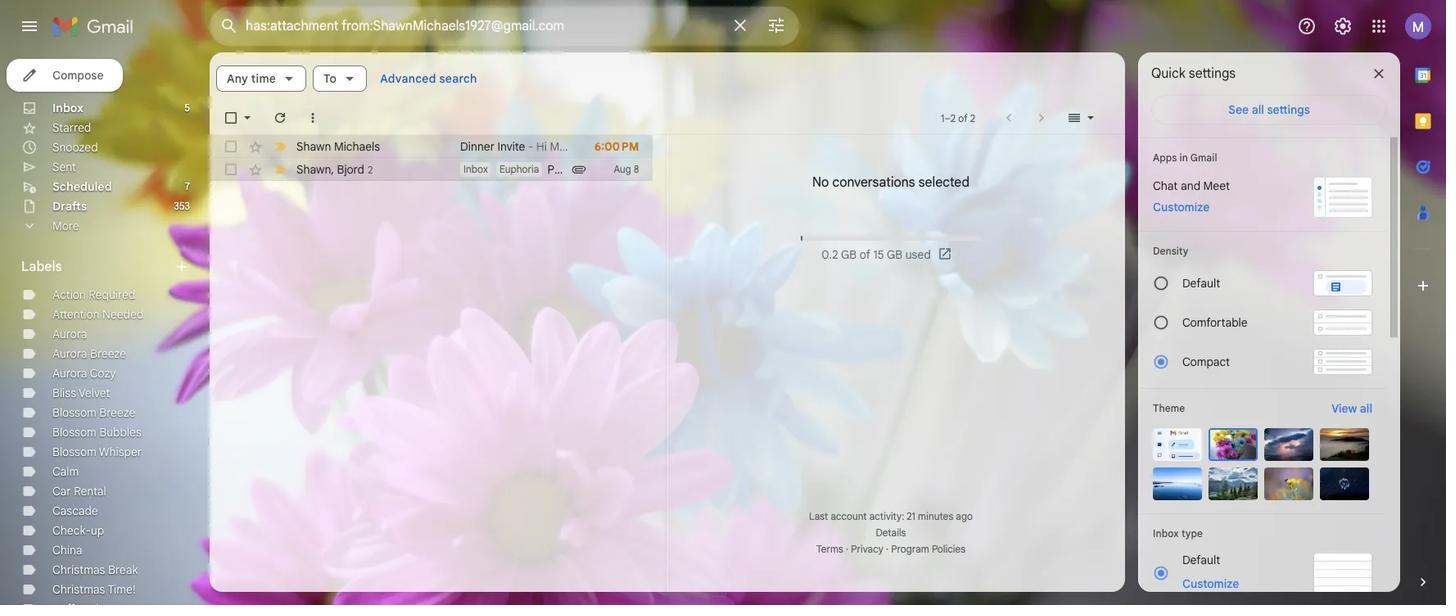 Task type: vqa. For each thing, say whether or not it's contained in the screenshot.
Blossom1 to the bottom
no



Task type: locate. For each thing, give the bounding box(es) containing it.
1 shawn from the top
[[296, 139, 331, 154]]

2 shawn from the top
[[296, 162, 331, 176]]

scheduled
[[52, 179, 112, 194]]

inbox for inbox type
[[1153, 527, 1179, 540]]

bliss velvet
[[52, 386, 110, 400]]

·
[[846, 543, 848, 555], [886, 543, 889, 555]]

christmas time!
[[52, 582, 136, 597]]

inbox
[[52, 101, 83, 115], [463, 163, 488, 175], [1153, 527, 1179, 540]]

1 aurora from the top
[[52, 327, 87, 341]]

0 vertical spatial breeze
[[90, 346, 126, 361]]

2 aurora from the top
[[52, 346, 87, 361]]

2 vertical spatial blossom
[[52, 445, 96, 459]]

blossom breeze link
[[52, 405, 135, 420]]

0 horizontal spatial gb
[[841, 247, 857, 262]]

2 christmas from the top
[[52, 582, 105, 597]]

None checkbox
[[223, 161, 239, 178]]

inbox down dinner
[[463, 163, 488, 175]]

program right euphoria
[[547, 162, 592, 177]]

1 vertical spatial program
[[891, 543, 929, 555]]

settings image
[[1333, 16, 1353, 36]]

theme
[[1153, 402, 1185, 414]]

gmail image
[[52, 10, 142, 43]]

account
[[831, 510, 867, 522]]

0 vertical spatial default
[[1182, 276, 1220, 291]]

last
[[809, 510, 828, 522]]

toggle split pane mode image
[[1066, 110, 1083, 126]]

christmas down china link
[[52, 563, 105, 577]]

shawn down more 'image' at the top of page
[[296, 139, 331, 154]]

inbox inside no conversations selected main content
[[463, 163, 488, 175]]

christmas break
[[52, 563, 138, 577]]

scheduled link
[[52, 179, 112, 194]]

inbox up starred
[[52, 101, 83, 115]]

of
[[860, 247, 870, 262]]

gb right 15
[[887, 247, 902, 262]]

labels heading
[[21, 259, 174, 275]]

7
[[185, 180, 190, 192]]

row
[[210, 135, 652, 158], [210, 158, 652, 181]]

any
[[227, 71, 248, 86]]

None checkbox
[[223, 110, 239, 126], [223, 138, 239, 155], [223, 110, 239, 126], [223, 138, 239, 155]]

comfortable
[[1182, 315, 1248, 330]]

christmas break link
[[52, 563, 138, 577]]

blossom down blossom breeze
[[52, 425, 96, 440]]

program down the details link at the right bottom of the page
[[891, 543, 929, 555]]

2 vertical spatial aurora
[[52, 366, 87, 381]]

1 horizontal spatial inbox
[[463, 163, 488, 175]]

gb left of
[[841, 247, 857, 262]]

1 horizontal spatial gb
[[887, 247, 902, 262]]

breeze up cozy
[[90, 346, 126, 361]]

353
[[174, 200, 190, 212]]

details link
[[876, 527, 906, 539]]

quick settings element
[[1151, 66, 1236, 95]]

activity:
[[869, 510, 904, 522]]

time!
[[108, 582, 136, 597]]

blossom
[[52, 405, 96, 420], [52, 425, 96, 440], [52, 445, 96, 459]]

advanced search button
[[374, 64, 484, 93]]

any time
[[227, 71, 276, 86]]

default up the comfortable
[[1182, 276, 1220, 291]]

2 horizontal spatial inbox
[[1153, 527, 1179, 540]]

apps
[[1153, 151, 1177, 164]]

inbox for inbox "link"
[[52, 101, 83, 115]]

euphoria
[[499, 163, 539, 175]]

no conversations selected
[[812, 174, 970, 191]]

5
[[184, 102, 190, 114]]

blossom whisper link
[[52, 445, 142, 459]]

blossom up "calm"
[[52, 445, 96, 459]]

christmas
[[52, 563, 105, 577], [52, 582, 105, 597]]

blossom whisper
[[52, 445, 142, 459]]

aurora down aurora link
[[52, 346, 87, 361]]

2 row from the top
[[210, 158, 652, 181]]

0 horizontal spatial ·
[[846, 543, 848, 555]]

· right 'terms' link
[[846, 543, 848, 555]]

apps in gmail
[[1153, 151, 1217, 164]]

to
[[324, 71, 337, 86]]

check-
[[52, 523, 91, 538]]

2 vertical spatial inbox
[[1153, 527, 1179, 540]]

2 default from the top
[[1182, 553, 1220, 567]]

advanced search options image
[[760, 9, 793, 42]]

breeze for blossom breeze
[[99, 405, 135, 420]]

row down dinner
[[210, 158, 652, 181]]

conversations
[[832, 174, 915, 191]]

1 vertical spatial default
[[1182, 553, 1220, 567]]

china
[[52, 543, 82, 558]]

1 vertical spatial shawn
[[296, 162, 331, 176]]

car rental
[[52, 484, 106, 499]]

3 blossom from the top
[[52, 445, 96, 459]]

inbox left type on the right bottom of page
[[1153, 527, 1179, 540]]

advanced
[[380, 71, 436, 86]]

· down the details link at the right bottom of the page
[[886, 543, 889, 555]]

breeze
[[90, 346, 126, 361], [99, 405, 135, 420]]

blossom down the bliss velvet link
[[52, 405, 96, 420]]

meet
[[1203, 179, 1230, 193]]

1 vertical spatial aurora
[[52, 346, 87, 361]]

shawn for shawn , bjord 2
[[296, 162, 331, 176]]

labels navigation
[[0, 52, 210, 605]]

inbox type
[[1153, 527, 1203, 540]]

program
[[547, 162, 592, 177], [891, 543, 929, 555]]

0 vertical spatial aurora
[[52, 327, 87, 341]]

time
[[251, 71, 276, 86]]

inbox inside labels navigation
[[52, 101, 83, 115]]

0 vertical spatial inbox
[[52, 101, 83, 115]]

aurora for aurora breeze
[[52, 346, 87, 361]]

None search field
[[210, 7, 799, 46]]

no
[[812, 174, 829, 191]]

privacy link
[[851, 543, 884, 555]]

aurora up bliss
[[52, 366, 87, 381]]

3 aurora from the top
[[52, 366, 87, 381]]

aurora down attention
[[52, 327, 87, 341]]

attention
[[52, 307, 99, 322]]

aurora cozy link
[[52, 366, 116, 381]]

1 vertical spatial inbox
[[463, 163, 488, 175]]

breeze up the bubbles
[[99, 405, 135, 420]]

gmail
[[1190, 151, 1217, 164]]

0 vertical spatial shawn
[[296, 139, 331, 154]]

main menu image
[[20, 16, 39, 36]]

1 blossom from the top
[[52, 405, 96, 420]]

,
[[331, 162, 334, 176]]

details
[[876, 527, 906, 539]]

1 horizontal spatial program
[[891, 543, 929, 555]]

1 vertical spatial breeze
[[99, 405, 135, 420]]

0 vertical spatial blossom
[[52, 405, 96, 420]]

1 vertical spatial christmas
[[52, 582, 105, 597]]

shawn down 'shawn michaels'
[[296, 162, 331, 176]]

1 vertical spatial blossom
[[52, 425, 96, 440]]

more button
[[0, 216, 197, 236]]

check-up
[[52, 523, 104, 538]]

0.2 gb of 15 gb used
[[821, 247, 931, 262]]

quick settings
[[1151, 66, 1236, 82]]

row containing shawn
[[210, 158, 652, 181]]

break
[[108, 563, 138, 577]]

search
[[439, 71, 477, 86]]

row up 2 on the top of page
[[210, 135, 652, 158]]

0 horizontal spatial inbox
[[52, 101, 83, 115]]

tab list
[[1400, 52, 1446, 546]]

christmas down christmas break
[[52, 582, 105, 597]]

0 vertical spatial christmas
[[52, 563, 105, 577]]

has attachment image
[[570, 161, 587, 178]]

2 blossom from the top
[[52, 425, 96, 440]]

default up customize
[[1182, 553, 1220, 567]]

aug
[[614, 163, 631, 175]]

blossom breeze
[[52, 405, 135, 420]]

cozy
[[90, 366, 116, 381]]

snoozed
[[52, 140, 98, 155]]

chat
[[1153, 179, 1178, 193]]

1 row from the top
[[210, 135, 652, 158]]

program inside last account activity: 21 minutes ago details terms · privacy · program policies
[[891, 543, 929, 555]]

1 horizontal spatial ·
[[886, 543, 889, 555]]

action
[[52, 287, 86, 302]]

shawn
[[296, 139, 331, 154], [296, 162, 331, 176]]

more
[[52, 219, 79, 233]]

1 christmas from the top
[[52, 563, 105, 577]]

0 vertical spatial program
[[547, 162, 592, 177]]



Task type: describe. For each thing, give the bounding box(es) containing it.
any time button
[[216, 66, 306, 92]]

drafts
[[52, 199, 87, 214]]

advanced search
[[380, 71, 477, 86]]

minutes
[[918, 510, 953, 522]]

settings
[[1189, 66, 1236, 82]]

aurora for aurora cozy
[[52, 366, 87, 381]]

density
[[1153, 245, 1188, 257]]

car rental link
[[52, 484, 106, 499]]

up
[[91, 523, 104, 538]]

sent link
[[52, 160, 76, 174]]

follow link to manage storage image
[[937, 246, 954, 263]]

customize
[[1182, 576, 1239, 591]]

aurora cozy
[[52, 366, 116, 381]]

christmas time! link
[[52, 582, 136, 597]]

shawn , bjord 2
[[296, 162, 373, 176]]

compose
[[52, 68, 104, 83]]

6:00 pm
[[594, 139, 639, 154]]

more image
[[305, 110, 321, 126]]

refresh image
[[272, 110, 288, 126]]

-
[[528, 139, 533, 154]]

attention needed
[[52, 307, 144, 322]]

dinner
[[460, 139, 495, 154]]

starred link
[[52, 120, 91, 135]]

bliss velvet link
[[52, 386, 110, 400]]

1 gb from the left
[[841, 247, 857, 262]]

search mail image
[[215, 11, 244, 41]]

Search mail text field
[[246, 18, 721, 34]]

1 · from the left
[[846, 543, 848, 555]]

needed
[[102, 307, 144, 322]]

bjord
[[337, 162, 364, 176]]

christmas for christmas time!
[[52, 582, 105, 597]]

sent
[[52, 160, 76, 174]]

15
[[873, 247, 884, 262]]

aug 8
[[614, 163, 639, 175]]

drafts link
[[52, 199, 87, 214]]

program policies link
[[891, 543, 966, 555]]

policies
[[932, 543, 966, 555]]

labels
[[21, 259, 62, 275]]

compact
[[1182, 355, 1230, 369]]

blossom for blossom bubbles
[[52, 425, 96, 440]]

1 default from the top
[[1182, 276, 1220, 291]]

and
[[1181, 179, 1200, 193]]

theme element
[[1153, 400, 1185, 417]]

aurora for aurora link
[[52, 327, 87, 341]]

blossom for blossom whisper
[[52, 445, 96, 459]]

blossom bubbles
[[52, 425, 141, 440]]

row containing shawn michaels
[[210, 135, 652, 158]]

ago
[[956, 510, 973, 522]]

type
[[1181, 527, 1203, 540]]

whisper
[[99, 445, 142, 459]]

privacy
[[851, 543, 884, 555]]

0 horizontal spatial program
[[547, 162, 592, 177]]

2 · from the left
[[886, 543, 889, 555]]

blossom for blossom breeze
[[52, 405, 96, 420]]

8
[[634, 163, 639, 175]]

action required
[[52, 287, 135, 302]]

required
[[89, 287, 135, 302]]

terms link
[[816, 543, 843, 555]]

christmas for christmas break
[[52, 563, 105, 577]]

starred
[[52, 120, 91, 135]]

attention needed link
[[52, 307, 144, 322]]

no conversations selected main content
[[210, 52, 1125, 592]]

display density element
[[1153, 245, 1372, 257]]

0.2
[[821, 247, 838, 262]]

dinner invite -
[[460, 139, 536, 154]]

aurora breeze
[[52, 346, 126, 361]]

snoozed link
[[52, 140, 98, 155]]

calm
[[52, 464, 79, 479]]

to button
[[313, 66, 367, 92]]

compose button
[[7, 59, 123, 92]]

2 gb from the left
[[887, 247, 902, 262]]

invite
[[497, 139, 525, 154]]

bliss
[[52, 386, 76, 400]]

none checkbox inside no conversations selected main content
[[223, 161, 239, 178]]

quick
[[1151, 66, 1185, 82]]

velvet
[[79, 386, 110, 400]]

car
[[52, 484, 71, 499]]

blossom bubbles link
[[52, 425, 141, 440]]

michaels
[[334, 139, 380, 154]]

breeze for aurora breeze
[[90, 346, 126, 361]]

customize button
[[1173, 574, 1249, 594]]

in
[[1180, 151, 1188, 164]]

terms
[[816, 543, 843, 555]]

selected
[[918, 174, 970, 191]]

inbox type element
[[1153, 527, 1372, 540]]

shawn for shawn michaels
[[296, 139, 331, 154]]

cascade
[[52, 504, 98, 518]]

21
[[907, 510, 915, 522]]

used
[[905, 247, 931, 262]]

inbox link
[[52, 101, 83, 115]]

clear search image
[[724, 9, 757, 42]]

aurora link
[[52, 327, 87, 341]]

action required link
[[52, 287, 135, 302]]



